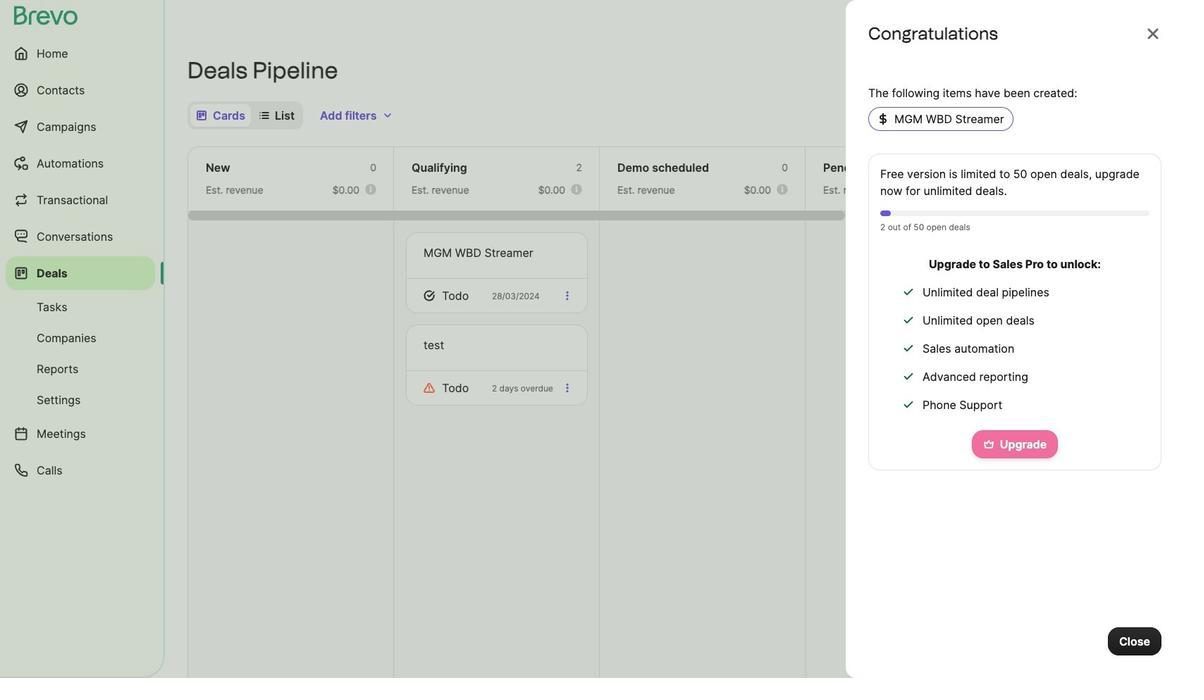 Task type: describe. For each thing, give the bounding box(es) containing it.
congratulations dialog
[[846, 0, 1184, 679]]



Task type: locate. For each thing, give the bounding box(es) containing it.
Name search field
[[1035, 102, 1162, 130]]



Task type: vqa. For each thing, say whether or not it's contained in the screenshot.
Congratulations dialog
yes



